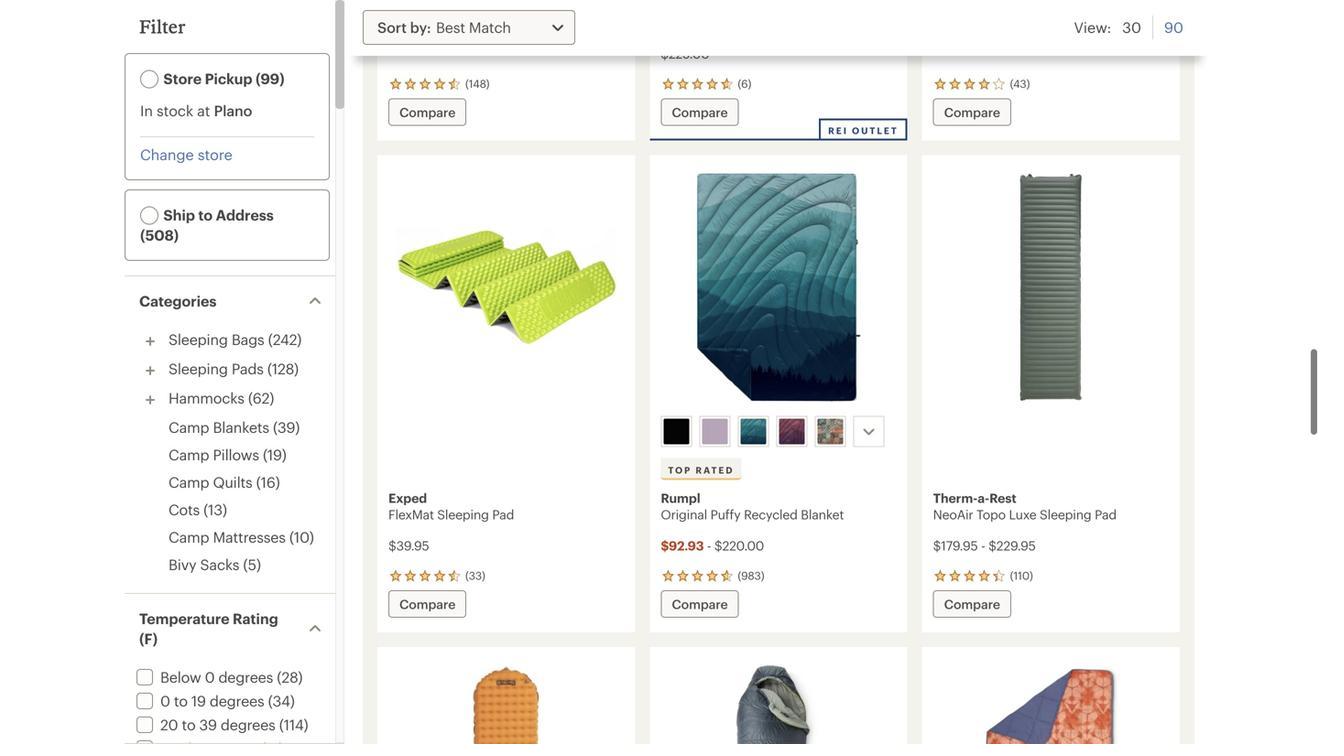 Task type: locate. For each thing, give the bounding box(es) containing it.
0
[[205, 669, 215, 686], [160, 693, 170, 710]]

geo rose image
[[702, 419, 728, 445]]

(110)
[[1010, 569, 1033, 583]]

bivy
[[169, 557, 197, 574]]

camp down hammocks link
[[169, 419, 209, 436]]

to inside "ship to address (508)"
[[198, 207, 213, 224]]

to left 19
[[174, 693, 188, 710]]

below 0 degrees (28) 0 to 19 degrees (34) 20 to 39 degrees (114)
[[160, 669, 308, 734]]

degrees right 39
[[221, 717, 275, 734]]

2 camp from the top
[[169, 447, 209, 464]]

(43)
[[1010, 77, 1030, 90]]

at
[[197, 102, 210, 119]]

pillows
[[213, 447, 259, 464]]

big agnes anthracite 20 sleeping bag - men's 0 image
[[661, 659, 897, 745]]

- for $229.95
[[981, 539, 985, 553]]

rumpl original puffy recycled blanket
[[661, 491, 844, 522]]

to right ship on the left top of page
[[198, 207, 213, 224]]

(128)
[[267, 361, 299, 377]]

camp for camp mattresses
[[169, 529, 209, 546]]

1 vertical spatial 0
[[160, 693, 170, 710]]

address
[[216, 207, 274, 224]]

outlet
[[852, 125, 898, 136]]

(16)
[[256, 474, 280, 491]]

compare button down (148)
[[388, 98, 467, 126]]

compare rei outlet
[[672, 105, 898, 136]]

camp quilts (16)
[[169, 474, 280, 491]]

camp down cots link
[[169, 529, 209, 546]]

camp up cots
[[169, 474, 209, 491]]

(28)
[[277, 669, 303, 686]]

1 horizontal spatial -
[[981, 539, 985, 553]]

rei
[[828, 125, 848, 136]]

90
[[1164, 19, 1184, 36]]

therm-a-rest neoair topo luxe sleeping pad 0 image
[[933, 166, 1169, 409]]

store pickup (99)
[[160, 70, 284, 87]]

(6)
[[738, 77, 751, 90]]

1 camp from the top
[[169, 419, 209, 436]]

0 up 19
[[205, 669, 215, 686]]

sleeping up sleeping pads link
[[169, 331, 228, 348]]

(39)
[[273, 419, 300, 436]]

0 vertical spatial 0
[[205, 669, 215, 686]]

2 vertical spatial degrees
[[221, 717, 275, 734]]

bivy sacks link
[[169, 557, 239, 574]]

degrees up (34) at the left bottom of the page
[[218, 669, 273, 686]]

expand color swatches image
[[858, 421, 880, 443]]

camp pillows link
[[169, 447, 259, 464]]

toggle sleeping-pads sub-items image
[[139, 360, 161, 382]]

1 - from the left
[[707, 539, 711, 553]]

toggle sleeping-bags sub-items image
[[139, 331, 161, 353]]

compare button down (43)
[[933, 98, 1011, 126]]

(10)
[[289, 529, 314, 546]]

hammocks
[[169, 390, 244, 407]]

sleeping right luxe at the bottom right of the page
[[1040, 508, 1092, 522]]

below 0 degrees link
[[133, 669, 273, 686]]

20 to 39 degrees link
[[133, 717, 275, 734]]

sacks
[[200, 557, 239, 574]]

ship to address (508)
[[140, 207, 274, 244]]

1 horizontal spatial 0
[[205, 669, 215, 686]]

to
[[198, 207, 213, 224], [174, 693, 188, 710], [182, 717, 196, 734]]

0 horizontal spatial 0
[[160, 693, 170, 710]]

(114)
[[279, 717, 308, 734]]

sleeping right flexmat on the bottom of the page
[[437, 508, 489, 522]]

1 horizontal spatial pad
[[1095, 508, 1117, 522]]

2 pad from the left
[[1095, 508, 1117, 522]]

camp blankets (39)
[[169, 419, 300, 436]]

original
[[661, 508, 707, 522]]

pads
[[232, 361, 264, 377]]

change store
[[140, 146, 232, 163]]

0 vertical spatial to
[[198, 207, 213, 224]]

0 up 20
[[160, 693, 170, 710]]

camp up camp quilts link
[[169, 447, 209, 464]]

change
[[140, 146, 194, 163]]

rumpl original puffy recycled blanket 0 image
[[661, 166, 897, 409]]

(99)
[[256, 70, 284, 87]]

neoair
[[933, 508, 973, 522]]

- right $179.95
[[981, 539, 985, 553]]

sleeping inside the 'therm-a-rest neoair topo luxe sleeping pad'
[[1040, 508, 1092, 522]]

degrees up 39
[[210, 693, 264, 710]]

nemo tensor alpine air insulated sleeping pad 0 image
[[388, 659, 624, 745]]

rated
[[696, 465, 734, 476]]

pad inside exped flexmat sleeping pad
[[492, 508, 514, 522]]

therm-a-rest neoair topo luxe sleeping pad
[[933, 491, 1117, 522]]

pad inside the 'therm-a-rest neoair topo luxe sleeping pad'
[[1095, 508, 1117, 522]]

to left 39
[[182, 717, 196, 734]]

$92.93 - $220.00
[[661, 539, 764, 553]]

30
[[1123, 19, 1142, 36]]

topo
[[977, 508, 1006, 522]]

camp for camp blankets
[[169, 419, 209, 436]]

group
[[657, 413, 899, 451]]

0 vertical spatial degrees
[[218, 669, 273, 686]]

compare button down the (983)
[[661, 591, 739, 618]]

plano
[[214, 102, 252, 119]]

blankets
[[213, 419, 269, 436]]

(508)
[[140, 227, 179, 244]]

hammocks (62)
[[169, 390, 274, 407]]

4 camp from the top
[[169, 529, 209, 546]]

blue ridge fade image
[[741, 419, 766, 445]]

temperature rating (f) button
[[125, 595, 335, 664]]

camp mattresses link
[[169, 529, 286, 546]]

sleeping inside exped flexmat sleeping pad
[[437, 508, 489, 522]]

0 horizontal spatial pad
[[492, 508, 514, 522]]

- right the "$92.93"
[[707, 539, 711, 553]]

degrees
[[218, 669, 273, 686], [210, 693, 264, 710], [221, 717, 275, 734]]

$220.00
[[715, 539, 764, 553]]

-
[[707, 539, 711, 553], [981, 539, 985, 553]]

$179.95
[[933, 539, 978, 553]]

3 camp from the top
[[169, 474, 209, 491]]

rumpl
[[661, 491, 700, 506]]

1 pad from the left
[[492, 508, 514, 522]]

(5)
[[243, 557, 261, 574]]

exped
[[388, 491, 427, 506]]

recycled
[[744, 508, 798, 522]]

exped flexmat sleeping pad
[[388, 491, 514, 522]]

0 horizontal spatial -
[[707, 539, 711, 553]]

forest cabin image
[[818, 419, 843, 445]]

bivy sacks (5)
[[169, 557, 261, 574]]

2 - from the left
[[981, 539, 985, 553]]

2 vertical spatial to
[[182, 717, 196, 734]]

(19)
[[263, 447, 287, 464]]

1 vertical spatial to
[[174, 693, 188, 710]]



Task type: vqa. For each thing, say whether or not it's contained in the screenshot.
price : $84.95–$114.95 at left bottom
no



Task type: describe. For each thing, give the bounding box(es) containing it.
camp for camp quilts
[[169, 474, 209, 491]]

therm-
[[933, 491, 978, 506]]

luxe
[[1009, 508, 1037, 522]]

hammocks link
[[169, 390, 244, 407]]

$92.93
[[661, 539, 704, 553]]

cots (13)
[[169, 502, 227, 519]]

categories
[[139, 293, 217, 310]]

top rated
[[668, 465, 734, 476]]

(62)
[[248, 390, 274, 407]]

19
[[191, 693, 206, 710]]

(f)
[[139, 631, 158, 648]]

$225.00
[[661, 46, 710, 61]]

(33)
[[465, 569, 485, 583]]

ship to address (508) button
[[129, 194, 325, 257]]

camp pillows (19)
[[169, 447, 287, 464]]

puffy
[[711, 508, 741, 522]]

camp quilts link
[[169, 474, 252, 491]]

compare button down (33)
[[388, 591, 467, 618]]

- for $220.00
[[707, 539, 711, 553]]

temperature rating (f)
[[139, 611, 278, 648]]

$39.95
[[388, 539, 429, 553]]

a-
[[978, 491, 990, 506]]

camp blankets link
[[169, 419, 269, 436]]

$229.95
[[989, 539, 1036, 553]]

sleeping up hammocks link
[[169, 361, 228, 377]]

$179.95 - $229.95
[[933, 539, 1036, 553]]

camp mattresses (10)
[[169, 529, 314, 546]]

in
[[140, 102, 153, 119]]

(148)
[[465, 77, 490, 90]]

compare button down (110)
[[933, 591, 1011, 618]]

(983)
[[738, 569, 765, 583]]

toggle hammocks sub-items image
[[139, 389, 161, 411]]

(242)
[[268, 331, 302, 348]]

categories button
[[125, 277, 335, 326]]

cots link
[[169, 502, 200, 519]]

sleeping bags link
[[169, 331, 264, 348]]

camp for camp pillows
[[169, 447, 209, 464]]

20
[[160, 717, 178, 734]]

$99.95
[[388, 26, 429, 41]]

rest
[[990, 491, 1017, 506]]

(34)
[[268, 693, 295, 710]]

bags
[[232, 331, 264, 348]]

compare inside compare rei outlet
[[672, 105, 728, 120]]

mattresses
[[213, 529, 286, 546]]

change store button
[[140, 145, 232, 165]]

1 vertical spatial degrees
[[210, 693, 264, 710]]

view:
[[1074, 19, 1112, 36]]

store
[[198, 146, 232, 163]]

(13)
[[204, 502, 227, 519]]

90 link
[[1164, 16, 1184, 39]]

temperature
[[139, 611, 229, 628]]

top
[[668, 465, 692, 476]]

in stock at plano
[[140, 102, 252, 119]]

0 to 19 degrees link
[[133, 693, 264, 710]]

black image
[[664, 419, 689, 445]]

pickup
[[205, 70, 252, 87]]

exped flexmat sleeping pad 0 image
[[388, 166, 624, 409]]

rocky mountain fade image
[[779, 419, 805, 445]]

sleeping pads (128)
[[169, 361, 299, 377]]

quilts
[[213, 474, 252, 491]]

filter
[[139, 16, 186, 37]]

compare button down (6)
[[661, 98, 739, 126]]

below
[[160, 669, 201, 686]]

ship
[[163, 207, 195, 224]]

blanket
[[801, 508, 844, 522]]

store
[[163, 70, 202, 87]]

cots
[[169, 502, 200, 519]]

sleeping bags (242)
[[169, 331, 302, 348]]

rating
[[233, 611, 278, 628]]

kelty bestie blanket 0 image
[[933, 659, 1169, 745]]

stock
[[157, 102, 193, 119]]



